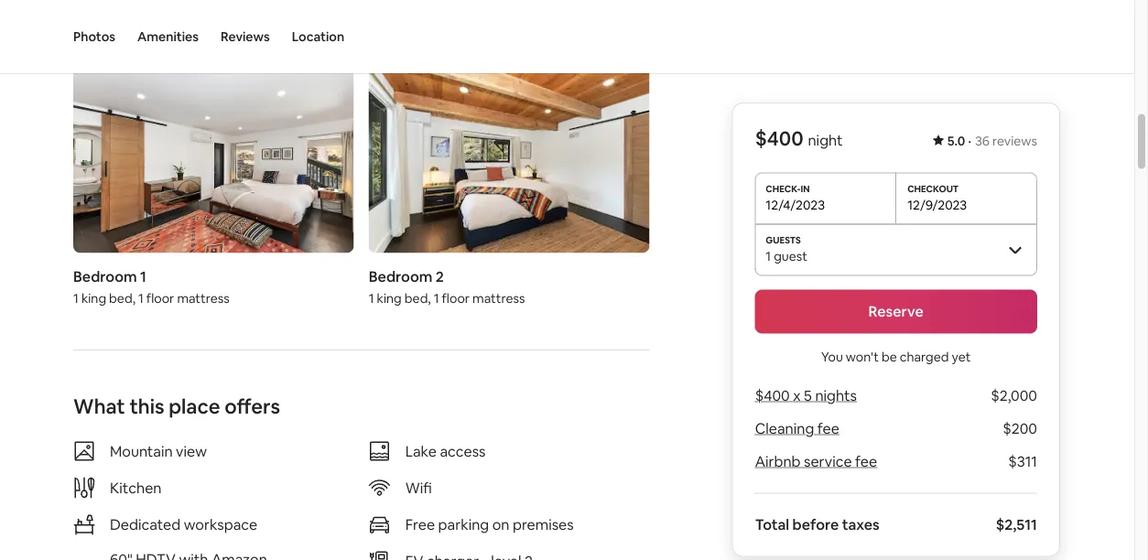 Task type: vqa. For each thing, say whether or not it's contained in the screenshot.
The Anywhere
no



Task type: describe. For each thing, give the bounding box(es) containing it.
1 horizontal spatial fee
[[855, 452, 877, 471]]

free parking on premises
[[405, 515, 574, 534]]

lake
[[405, 442, 437, 461]]

total before taxes
[[755, 516, 880, 534]]

12/9/2023
[[908, 196, 967, 213]]

bedroom 1 1 king bed, 1 floor mattress
[[73, 267, 230, 306]]

what this place offers
[[73, 394, 280, 420]]

1 inside 1 guest dropdown button
[[766, 248, 771, 264]]

1 guest button
[[755, 224, 1038, 275]]

airbnb service fee
[[755, 452, 877, 471]]

reviews
[[221, 28, 270, 45]]

12/4/2023
[[766, 196, 825, 213]]

floor for bedroom 1
[[146, 290, 174, 306]]

where you'll sleep
[[73, 18, 245, 45]]

$200
[[1003, 420, 1038, 438]]

amenities button
[[137, 0, 199, 73]]

view
[[176, 442, 207, 461]]

where you'll sleep region
[[66, 14, 953, 313]]

5.0 · 36 reviews
[[948, 133, 1038, 149]]

won't
[[846, 349, 879, 365]]

workspace
[[184, 515, 258, 534]]

sleep
[[194, 18, 245, 45]]

photos button
[[73, 0, 115, 73]]

$400 for $400 x 5 nights
[[755, 387, 790, 405]]

location
[[292, 28, 345, 45]]

5.0
[[948, 133, 966, 149]]

mountain
[[110, 442, 173, 461]]

taxes
[[842, 516, 880, 534]]

nights
[[815, 387, 857, 405]]

$400 for $400 night
[[755, 125, 804, 152]]

wifi
[[405, 479, 432, 498]]

36
[[975, 133, 990, 149]]

this
[[130, 394, 164, 420]]

bedroom 2 1 king bed, 1 floor mattress
[[369, 267, 525, 306]]

mattress for 1
[[177, 290, 230, 306]]

photos
[[73, 28, 115, 45]]

dedicated
[[110, 515, 181, 534]]

2
[[436, 267, 444, 286]]

free
[[405, 515, 435, 534]]

be
[[882, 349, 897, 365]]

floor for bedroom 2
[[442, 290, 470, 306]]

mattress for 2
[[473, 290, 525, 306]]

you won't be charged yet
[[822, 349, 971, 365]]

you
[[822, 349, 843, 365]]

reviews
[[993, 133, 1038, 149]]

bed, for 1
[[109, 290, 135, 306]]

lake access
[[405, 442, 486, 461]]

$400 x 5 nights button
[[755, 387, 857, 405]]

1 guest
[[766, 248, 808, 264]]

reserve
[[869, 302, 924, 321]]

offers
[[225, 394, 280, 420]]

what
[[73, 394, 125, 420]]

amenities
[[137, 28, 199, 45]]

$311
[[1009, 452, 1038, 471]]



Task type: locate. For each thing, give the bounding box(es) containing it.
floor inside bedroom 2 1 king bed, 1 floor mattress
[[442, 290, 470, 306]]

bedroom for bedroom 1
[[73, 267, 137, 286]]

1 bedroom from the left
[[73, 267, 137, 286]]

1 mattress from the left
[[177, 290, 230, 306]]

cleaning
[[755, 420, 814, 438]]

1 vertical spatial $400
[[755, 387, 790, 405]]

1 king from the left
[[81, 290, 106, 306]]

1 $400 from the top
[[755, 125, 804, 152]]

bed,
[[109, 290, 135, 306], [405, 290, 431, 306]]

bedroom for bedroom 2
[[369, 267, 433, 286]]

guest
[[774, 248, 808, 264]]

$400 night
[[755, 125, 843, 152]]

cleaning fee
[[755, 420, 840, 438]]

0 horizontal spatial bed,
[[109, 290, 135, 306]]

airbnb service fee button
[[755, 452, 877, 471]]

$400 left the night
[[755, 125, 804, 152]]

0 vertical spatial fee
[[817, 420, 840, 438]]

location button
[[292, 0, 345, 73]]

place
[[169, 394, 220, 420]]

airbnb
[[755, 452, 801, 471]]

mountain view
[[110, 442, 207, 461]]

0 horizontal spatial bedroom
[[73, 267, 137, 286]]

premises
[[513, 515, 574, 534]]

mattress
[[177, 290, 230, 306], [473, 290, 525, 306]]

2 king from the left
[[377, 290, 402, 306]]

night
[[808, 131, 843, 150]]

1
[[766, 248, 771, 264], [140, 267, 147, 286], [73, 290, 79, 306], [138, 290, 144, 306], [369, 290, 374, 306], [434, 290, 439, 306]]

where
[[73, 18, 137, 45]]

floor
[[146, 290, 174, 306], [442, 290, 470, 306]]

parking
[[438, 515, 489, 534]]

king
[[81, 290, 106, 306], [377, 290, 402, 306]]

0 horizontal spatial king
[[81, 290, 106, 306]]

yet
[[952, 349, 971, 365]]

bed, for 2
[[405, 290, 431, 306]]

x
[[793, 387, 801, 405]]

1 floor from the left
[[146, 290, 174, 306]]

1 horizontal spatial bedroom
[[369, 267, 433, 286]]

$2,511
[[996, 516, 1038, 534]]

dedicated workspace
[[110, 515, 258, 534]]

·
[[969, 133, 972, 149]]

king inside bedroom 2 1 king bed, 1 floor mattress
[[377, 290, 402, 306]]

king inside bedroom 1 1 king bed, 1 floor mattress
[[81, 290, 106, 306]]

1 horizontal spatial floor
[[442, 290, 470, 306]]

1 horizontal spatial mattress
[[473, 290, 525, 306]]

floor inside bedroom 1 1 king bed, 1 floor mattress
[[146, 290, 174, 306]]

room 1 - king sized bed with an adjoining bathroom image
[[73, 66, 354, 253], [73, 66, 354, 253]]

1 horizontal spatial king
[[377, 290, 402, 306]]

king for bedroom 2
[[377, 290, 402, 306]]

total
[[755, 516, 789, 534]]

you'll
[[141, 18, 190, 45]]

access
[[440, 442, 486, 461]]

1 bed, from the left
[[109, 290, 135, 306]]

bedroom
[[73, 267, 137, 286], [369, 267, 433, 286]]

charged
[[900, 349, 949, 365]]

2 $400 from the top
[[755, 387, 790, 405]]

before
[[793, 516, 839, 534]]

fee up service
[[817, 420, 840, 438]]

0 horizontal spatial floor
[[146, 290, 174, 306]]

kitchen
[[110, 479, 162, 498]]

1 vertical spatial fee
[[855, 452, 877, 471]]

reserve button
[[755, 290, 1038, 334]]

1 horizontal spatial bed,
[[405, 290, 431, 306]]

mattress inside bedroom 1 1 king bed, 1 floor mattress
[[177, 290, 230, 306]]

$400 left x
[[755, 387, 790, 405]]

2 mattress from the left
[[473, 290, 525, 306]]

on
[[493, 515, 510, 534]]

5
[[804, 387, 812, 405]]

fee right service
[[855, 452, 877, 471]]

$2,000
[[991, 387, 1038, 405]]

reviews button
[[221, 0, 270, 73]]

fee
[[817, 420, 840, 438], [855, 452, 877, 471]]

0 vertical spatial $400
[[755, 125, 804, 152]]

bedroom 2 - king bed, walk in closet, and private bathroom image
[[369, 66, 650, 253], [369, 66, 650, 253]]

0 horizontal spatial fee
[[817, 420, 840, 438]]

king for bedroom 1
[[81, 290, 106, 306]]

cleaning fee button
[[755, 420, 840, 438]]

bed, inside bedroom 2 1 king bed, 1 floor mattress
[[405, 290, 431, 306]]

2 floor from the left
[[442, 290, 470, 306]]

$400
[[755, 125, 804, 152], [755, 387, 790, 405]]

bedroom inside bedroom 2 1 king bed, 1 floor mattress
[[369, 267, 433, 286]]

bed, inside bedroom 1 1 king bed, 1 floor mattress
[[109, 290, 135, 306]]

bedroom inside bedroom 1 1 king bed, 1 floor mattress
[[73, 267, 137, 286]]

service
[[804, 452, 852, 471]]

2 bedroom from the left
[[369, 267, 433, 286]]

$400 x 5 nights
[[755, 387, 857, 405]]

mattress inside bedroom 2 1 king bed, 1 floor mattress
[[473, 290, 525, 306]]

0 horizontal spatial mattress
[[177, 290, 230, 306]]

2 bed, from the left
[[405, 290, 431, 306]]



